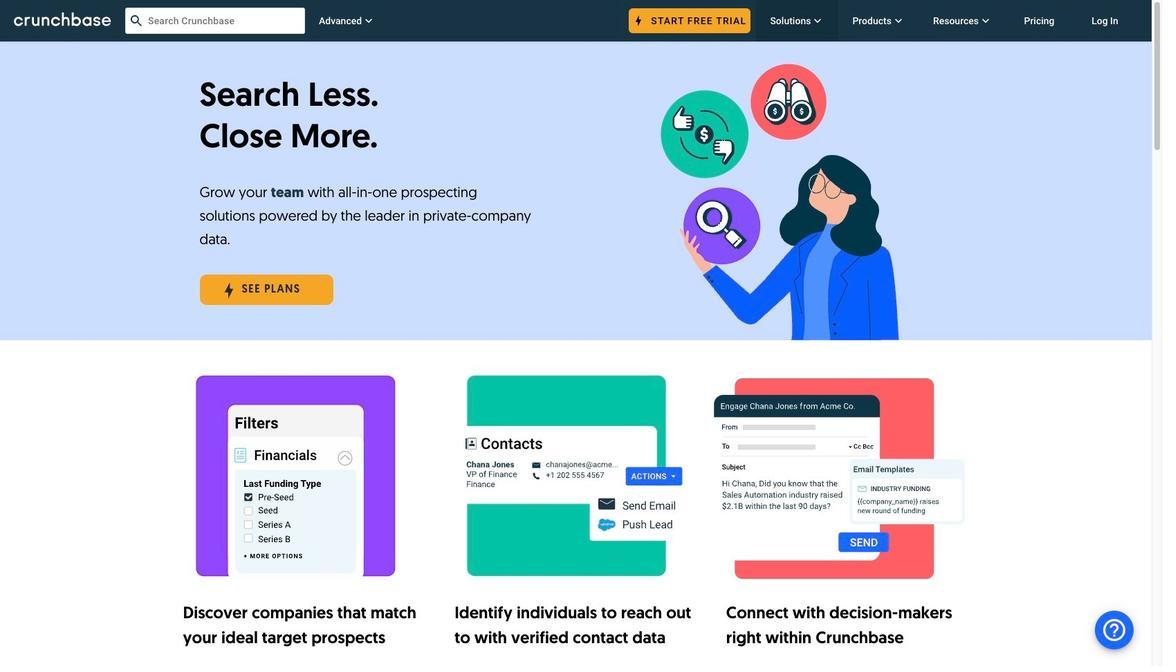 Task type: vqa. For each thing, say whether or not it's contained in the screenshot.
group
no



Task type: describe. For each thing, give the bounding box(es) containing it.
Search Crunchbase field
[[125, 8, 305, 34]]



